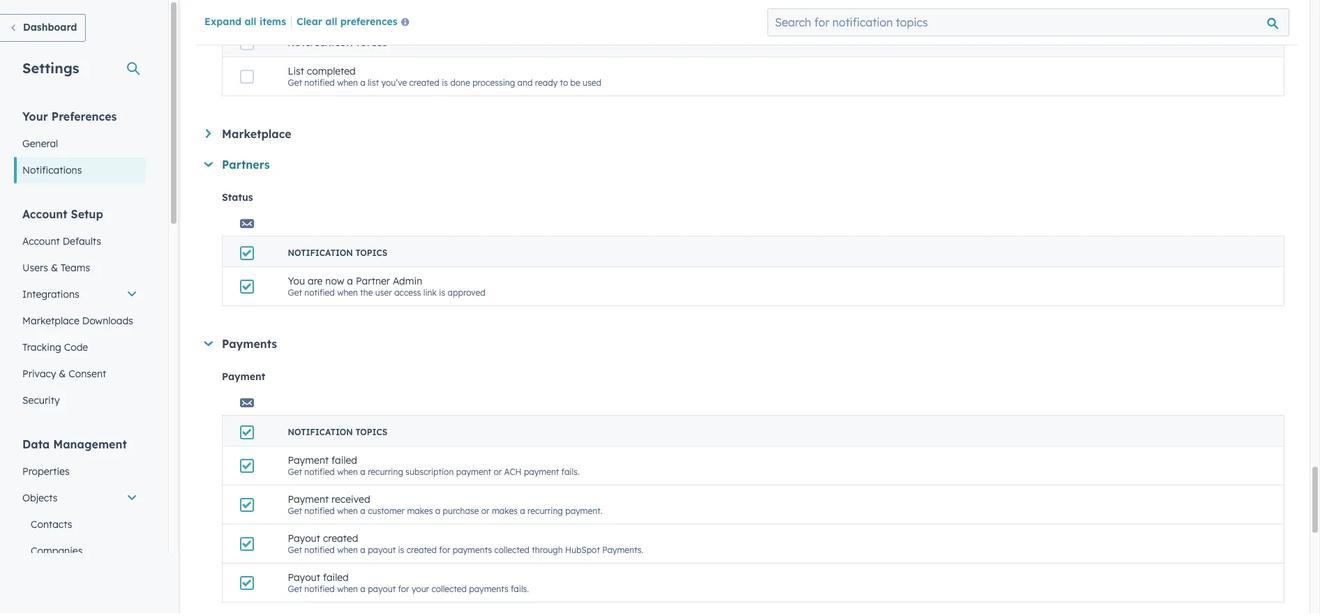 Task type: vqa. For each thing, say whether or not it's contained in the screenshot.


Task type: locate. For each thing, give the bounding box(es) containing it.
1 horizontal spatial collected
[[494, 545, 530, 556]]

payments inside payout created get notified when a payout is created for payments collected through hubspot payments.
[[453, 545, 492, 556]]

1 caret image from the top
[[204, 162, 213, 167]]

payment
[[222, 371, 265, 383], [288, 454, 329, 467], [288, 493, 329, 506]]

1 vertical spatial caret image
[[204, 341, 213, 346]]

marketplace inside account setup element
[[22, 315, 79, 327]]

2 vertical spatial payment
[[288, 493, 329, 506]]

when inside payout created get notified when a payout is created for payments collected through hubspot payments.
[[337, 545, 358, 556]]

account up account defaults
[[22, 207, 67, 221]]

marketplace
[[222, 127, 292, 141], [22, 315, 79, 327]]

payments
[[453, 545, 492, 556], [469, 584, 509, 595]]

0 vertical spatial marketplace
[[222, 127, 292, 141]]

when inside payout failed get notified when a payout for your collected payments fails.
[[337, 584, 358, 595]]

when for payout failed
[[337, 584, 358, 595]]

partner
[[356, 275, 390, 288]]

you are now a partner admin get notified when the user access link is approved
[[288, 275, 486, 298]]

list completed get notified when a list you've created is done processing and ready to be used
[[288, 65, 602, 88]]

0 horizontal spatial &
[[51, 262, 58, 274]]

is right link
[[439, 288, 445, 298]]

integrations button
[[14, 281, 146, 308]]

1 notified from the top
[[304, 77, 335, 88]]

0 vertical spatial fails.
[[562, 467, 580, 477]]

privacy
[[22, 368, 56, 380]]

payment inside payment received get notified when a customer makes a purchase or makes a recurring payment.
[[288, 493, 329, 506]]

you
[[288, 275, 305, 288]]

notified inside payout created get notified when a payout is created for payments collected through hubspot payments.
[[304, 545, 335, 556]]

1 vertical spatial payments
[[469, 584, 509, 595]]

notification topics up now
[[288, 248, 388, 258]]

2 account from the top
[[22, 235, 60, 248]]

created for payout created
[[407, 545, 437, 556]]

2 get from the top
[[288, 288, 302, 298]]

caret image down caret image
[[204, 162, 213, 167]]

notification topics for payments
[[288, 427, 388, 438]]

1 vertical spatial payout
[[288, 572, 320, 584]]

0 vertical spatial recurring
[[368, 467, 403, 477]]

a inside payout failed get notified when a payout for your collected payments fails.
[[360, 584, 366, 595]]

collected inside payout failed get notified when a payout for your collected payments fails.
[[432, 584, 467, 595]]

0 horizontal spatial marketplace
[[22, 315, 79, 327]]

when inside payment failed get notified when a recurring subscription payment or ach payment fails.
[[337, 467, 358, 477]]

2 payout from the top
[[288, 572, 320, 584]]

payout inside payout created get notified when a payout is created for payments collected through hubspot payments.
[[368, 545, 396, 556]]

when
[[337, 77, 358, 88], [337, 288, 358, 298], [337, 467, 358, 477], [337, 506, 358, 516], [337, 545, 358, 556], [337, 584, 358, 595]]

payment left ach
[[456, 467, 491, 477]]

2 vertical spatial topics
[[356, 427, 388, 438]]

a
[[360, 77, 366, 88], [347, 275, 353, 288], [360, 467, 366, 477], [360, 506, 366, 516], [435, 506, 441, 516], [520, 506, 525, 516], [360, 545, 366, 556], [360, 584, 366, 595]]

get inside you are now a partner admin get notified when the user access link is approved
[[288, 288, 302, 298]]

a left list
[[360, 77, 366, 88]]

a inside payout created get notified when a payout is created for payments collected through hubspot payments.
[[360, 545, 366, 556]]

created for list completed
[[409, 77, 440, 88]]

1 vertical spatial failed
[[323, 572, 349, 584]]

0 vertical spatial collected
[[494, 545, 530, 556]]

0 vertical spatial payout
[[368, 545, 396, 556]]

caret image for partners
[[204, 162, 213, 167]]

0 vertical spatial or
[[494, 467, 502, 477]]

get inside payment received get notified when a customer makes a purchase or makes a recurring payment.
[[288, 506, 302, 516]]

caret image inside partners dropdown button
[[204, 162, 213, 167]]

is inside list completed get notified when a list you've created is done processing and ready to be used
[[442, 77, 448, 88]]

caret image inside payments dropdown button
[[204, 341, 213, 346]]

hubspot
[[565, 545, 600, 556]]

1 horizontal spatial recurring
[[528, 506, 563, 516]]

is left 'done'
[[442, 77, 448, 88]]

1 vertical spatial for
[[398, 584, 409, 595]]

marketplace up partners
[[222, 127, 292, 141]]

2 caret image from the top
[[204, 341, 213, 346]]

1 makes from the left
[[407, 506, 433, 516]]

2 notification topics from the top
[[288, 248, 388, 258]]

created inside list completed get notified when a list you've created is done processing and ready to be used
[[409, 77, 440, 88]]

5 notified from the top
[[304, 545, 335, 556]]

created
[[409, 77, 440, 88], [323, 533, 358, 545], [407, 545, 437, 556]]

failed for payout failed
[[323, 572, 349, 584]]

0 vertical spatial notification
[[288, 38, 353, 48]]

payout down customer
[[368, 545, 396, 556]]

1 vertical spatial topics
[[356, 248, 388, 258]]

payments down payout created get notified when a payout is created for payments collected through hubspot payments.
[[469, 584, 509, 595]]

tracking code link
[[14, 334, 146, 361]]

a left your
[[360, 584, 366, 595]]

get for payout failed
[[288, 584, 302, 595]]

0 horizontal spatial for
[[398, 584, 409, 595]]

1 payout from the top
[[288, 533, 320, 545]]

for inside payout failed get notified when a payout for your collected payments fails.
[[398, 584, 409, 595]]

get for list completed
[[288, 77, 302, 88]]

notified for payout failed
[[304, 584, 335, 595]]

failed inside payout failed get notified when a payout for your collected payments fails.
[[323, 572, 349, 584]]

2 vertical spatial notification
[[288, 427, 353, 438]]

1 vertical spatial or
[[481, 506, 490, 516]]

payout left your
[[368, 584, 396, 595]]

1 vertical spatial marketplace
[[22, 315, 79, 327]]

get inside payout created get notified when a payout is created for payments collected through hubspot payments.
[[288, 545, 302, 556]]

privacy & consent link
[[14, 361, 146, 387]]

contacts
[[31, 519, 72, 531]]

3 notified from the top
[[304, 467, 335, 477]]

a right now
[[347, 275, 353, 288]]

payout inside payout created get notified when a payout is created for payments collected through hubspot payments.
[[288, 533, 320, 545]]

0 vertical spatial failed
[[332, 454, 357, 467]]

& right users
[[51, 262, 58, 274]]

notification topics down clear all preferences at the top of page
[[288, 38, 388, 48]]

notified inside list completed get notified when a list you've created is done processing and ready to be used
[[304, 77, 335, 88]]

a inside payment failed get notified when a recurring subscription payment or ach payment fails.
[[360, 467, 366, 477]]

get inside payment failed get notified when a recurring subscription payment or ach payment fails.
[[288, 467, 302, 477]]

0 horizontal spatial fails.
[[511, 584, 529, 595]]

get inside payout failed get notified when a payout for your collected payments fails.
[[288, 584, 302, 595]]

or
[[494, 467, 502, 477], [481, 506, 490, 516]]

4 when from the top
[[337, 506, 358, 516]]

1 horizontal spatial payment
[[524, 467, 559, 477]]

1 vertical spatial collected
[[432, 584, 467, 595]]

3 notification from the top
[[288, 427, 353, 438]]

account setup
[[22, 207, 103, 221]]

1 vertical spatial payment
[[288, 454, 329, 467]]

& right privacy
[[59, 368, 66, 380]]

0 horizontal spatial recurring
[[368, 467, 403, 477]]

the
[[360, 288, 373, 298]]

2 payout from the top
[[368, 584, 396, 595]]

0 vertical spatial payments
[[453, 545, 492, 556]]

security link
[[14, 387, 146, 414]]

companies
[[31, 545, 83, 558]]

payments for created
[[453, 545, 492, 556]]

4 notified from the top
[[304, 506, 335, 516]]

marketplace down the integrations
[[22, 315, 79, 327]]

payments inside payout failed get notified when a payout for your collected payments fails.
[[469, 584, 509, 595]]

0 horizontal spatial collected
[[432, 584, 467, 595]]

1 account from the top
[[22, 207, 67, 221]]

notified inside payment received get notified when a customer makes a purchase or makes a recurring payment.
[[304, 506, 335, 516]]

2 vertical spatial is
[[398, 545, 404, 556]]

1 vertical spatial notification topics
[[288, 248, 388, 258]]

get for payment failed
[[288, 467, 302, 477]]

when inside list completed get notified when a list you've created is done processing and ready to be used
[[337, 77, 358, 88]]

2 notification from the top
[[288, 248, 353, 258]]

all inside button
[[325, 15, 337, 28]]

1 vertical spatial recurring
[[528, 506, 563, 516]]

payment for payment received get notified when a customer makes a purchase or makes a recurring payment.
[[288, 493, 329, 506]]

your preferences
[[22, 110, 117, 124]]

makes down ach
[[492, 506, 518, 516]]

1 horizontal spatial or
[[494, 467, 502, 477]]

notifications link
[[14, 157, 146, 184]]

ready
[[535, 77, 558, 88]]

0 vertical spatial for
[[439, 545, 450, 556]]

all right clear
[[325, 15, 337, 28]]

makes right customer
[[407, 506, 433, 516]]

is inside you are now a partner admin get notified when the user access link is approved
[[439, 288, 445, 298]]

1 all from the left
[[245, 15, 257, 28]]

0 vertical spatial is
[[442, 77, 448, 88]]

account defaults
[[22, 235, 101, 248]]

0 vertical spatial notification topics
[[288, 38, 388, 48]]

a up received on the left of the page
[[360, 467, 366, 477]]

failed
[[332, 454, 357, 467], [323, 572, 349, 584]]

recurring inside payment received get notified when a customer makes a purchase or makes a recurring payment.
[[528, 506, 563, 516]]

you've
[[381, 77, 407, 88]]

recurring up customer
[[368, 467, 403, 477]]

2 topics from the top
[[356, 248, 388, 258]]

3 notification topics from the top
[[288, 427, 388, 438]]

failed inside payment failed get notified when a recurring subscription payment or ach payment fails.
[[332, 454, 357, 467]]

collected right your
[[432, 584, 467, 595]]

caret image
[[204, 162, 213, 167], [204, 341, 213, 346]]

account up users
[[22, 235, 60, 248]]

2 vertical spatial notification topics
[[288, 427, 388, 438]]

collected left through in the bottom of the page
[[494, 545, 530, 556]]

items
[[260, 15, 286, 28]]

get inside list completed get notified when a list you've created is done processing and ready to be used
[[288, 77, 302, 88]]

when inside payment received get notified when a customer makes a purchase or makes a recurring payment.
[[337, 506, 358, 516]]

0 horizontal spatial makes
[[407, 506, 433, 516]]

payout inside payout failed get notified when a payout for your collected payments fails.
[[288, 572, 320, 584]]

& for privacy
[[59, 368, 66, 380]]

approved
[[448, 288, 486, 298]]

payout created get notified when a payout is created for payments collected through hubspot payments.
[[288, 533, 644, 556]]

payment right ach
[[524, 467, 559, 477]]

6 when from the top
[[337, 584, 358, 595]]

1 when from the top
[[337, 77, 358, 88]]

2 when from the top
[[337, 288, 358, 298]]

0 vertical spatial topics
[[356, 38, 388, 48]]

3 topics from the top
[[356, 427, 388, 438]]

all
[[245, 15, 257, 28], [325, 15, 337, 28]]

notification for partners
[[288, 248, 353, 258]]

be
[[571, 77, 581, 88]]

6 get from the top
[[288, 584, 302, 595]]

1 horizontal spatial &
[[59, 368, 66, 380]]

2 payment from the left
[[524, 467, 559, 477]]

notified inside payout failed get notified when a payout for your collected payments fails.
[[304, 584, 335, 595]]

0 horizontal spatial or
[[481, 506, 490, 516]]

1 vertical spatial &
[[59, 368, 66, 380]]

payments down purchase
[[453, 545, 492, 556]]

5 when from the top
[[337, 545, 358, 556]]

or inside payment failed get notified when a recurring subscription payment or ach payment fails.
[[494, 467, 502, 477]]

5 get from the top
[[288, 545, 302, 556]]

0 vertical spatial caret image
[[204, 162, 213, 167]]

notification topics up received on the left of the page
[[288, 427, 388, 438]]

for left your
[[398, 584, 409, 595]]

marketplace downloads
[[22, 315, 133, 327]]

is up payout failed get notified when a payout for your collected payments fails.
[[398, 545, 404, 556]]

or right purchase
[[481, 506, 490, 516]]

for down purchase
[[439, 545, 450, 556]]

0 vertical spatial payout
[[288, 533, 320, 545]]

6 notified from the top
[[304, 584, 335, 595]]

notification for payments
[[288, 427, 353, 438]]

notification topics
[[288, 38, 388, 48], [288, 248, 388, 258], [288, 427, 388, 438]]

caret image for payments
[[204, 341, 213, 346]]

account
[[22, 207, 67, 221], [22, 235, 60, 248]]

to
[[560, 77, 568, 88]]

created up payout failed get notified when a payout for your collected payments fails.
[[407, 545, 437, 556]]

&
[[51, 262, 58, 274], [59, 368, 66, 380]]

1 vertical spatial is
[[439, 288, 445, 298]]

1 horizontal spatial marketplace
[[222, 127, 292, 141]]

notified
[[304, 77, 335, 88], [304, 288, 335, 298], [304, 467, 335, 477], [304, 506, 335, 516], [304, 545, 335, 556], [304, 584, 335, 595]]

0 horizontal spatial payment
[[456, 467, 491, 477]]

caret image left payments
[[204, 341, 213, 346]]

are
[[308, 275, 323, 288]]

collected
[[494, 545, 530, 556], [432, 584, 467, 595]]

all for expand
[[245, 15, 257, 28]]

1 vertical spatial payout
[[368, 584, 396, 595]]

recurring left the payment.
[[528, 506, 563, 516]]

privacy & consent
[[22, 368, 106, 380]]

or left ach
[[494, 467, 502, 477]]

0 vertical spatial payment
[[222, 371, 265, 383]]

1 notification topics from the top
[[288, 38, 388, 48]]

notification
[[288, 38, 353, 48], [288, 248, 353, 258], [288, 427, 353, 438]]

1 horizontal spatial fails.
[[562, 467, 580, 477]]

status
[[222, 191, 253, 204]]

1 get from the top
[[288, 77, 302, 88]]

list
[[288, 65, 304, 77]]

when for list completed
[[337, 77, 358, 88]]

users & teams link
[[14, 255, 146, 281]]

3 when from the top
[[337, 467, 358, 477]]

collected inside payout created get notified when a payout is created for payments collected through hubspot payments.
[[494, 545, 530, 556]]

1 horizontal spatial all
[[325, 15, 337, 28]]

1 vertical spatial fails.
[[511, 584, 529, 595]]

objects
[[22, 492, 57, 505]]

payment
[[456, 467, 491, 477], [524, 467, 559, 477]]

created right the you've
[[409, 77, 440, 88]]

4 get from the top
[[288, 506, 302, 516]]

makes
[[407, 506, 433, 516], [492, 506, 518, 516]]

2 notified from the top
[[304, 288, 335, 298]]

1 horizontal spatial makes
[[492, 506, 518, 516]]

properties link
[[14, 459, 146, 485]]

marketplace for marketplace
[[222, 127, 292, 141]]

0 vertical spatial account
[[22, 207, 67, 221]]

payment inside payment failed get notified when a recurring subscription payment or ach payment fails.
[[288, 454, 329, 467]]

1 vertical spatial notification
[[288, 248, 353, 258]]

1 horizontal spatial for
[[439, 545, 450, 556]]

for inside payout created get notified when a payout is created for payments collected through hubspot payments.
[[439, 545, 450, 556]]

payout failed get notified when a payout for your collected payments fails.
[[288, 572, 529, 595]]

1 payout from the top
[[368, 545, 396, 556]]

companies link
[[14, 538, 146, 565]]

0 vertical spatial &
[[51, 262, 58, 274]]

used
[[583, 77, 602, 88]]

notified inside payment failed get notified when a recurring subscription payment or ach payment fails.
[[304, 467, 335, 477]]

is
[[442, 77, 448, 88], [439, 288, 445, 298], [398, 545, 404, 556]]

payout inside payout failed get notified when a payout for your collected payments fails.
[[368, 584, 396, 595]]

a down received on the left of the page
[[360, 545, 366, 556]]

0 horizontal spatial all
[[245, 15, 257, 28]]

created down received on the left of the page
[[323, 533, 358, 545]]

fails. inside payout failed get notified when a payout for your collected payments fails.
[[511, 584, 529, 595]]

all left items
[[245, 15, 257, 28]]

3 get from the top
[[288, 467, 302, 477]]

1 vertical spatial account
[[22, 235, 60, 248]]

2 all from the left
[[325, 15, 337, 28]]

a inside list completed get notified when a list you've created is done processing and ready to be used
[[360, 77, 366, 88]]

fails.
[[562, 467, 580, 477], [511, 584, 529, 595]]

account for account defaults
[[22, 235, 60, 248]]

customer
[[368, 506, 405, 516]]

fails. inside payment failed get notified when a recurring subscription payment or ach payment fails.
[[562, 467, 580, 477]]

settings
[[22, 59, 79, 77]]

clear all preferences button
[[297, 15, 415, 31]]

recurring
[[368, 467, 403, 477], [528, 506, 563, 516]]



Task type: describe. For each thing, give the bounding box(es) containing it.
recurring inside payment failed get notified when a recurring subscription payment or ach payment fails.
[[368, 467, 403, 477]]

when for payment received
[[337, 506, 358, 516]]

payout for created
[[368, 545, 396, 556]]

link
[[424, 288, 437, 298]]

partners
[[222, 158, 270, 172]]

2 makes from the left
[[492, 506, 518, 516]]

properties
[[22, 466, 70, 478]]

your preferences element
[[14, 109, 146, 184]]

partners button
[[204, 158, 1285, 172]]

received
[[332, 493, 370, 506]]

preferences
[[340, 15, 398, 28]]

topics for partners
[[356, 248, 388, 258]]

ach
[[504, 467, 522, 477]]

tracking
[[22, 341, 61, 354]]

teams
[[61, 262, 90, 274]]

1 topics from the top
[[356, 38, 388, 48]]

expand
[[204, 15, 242, 28]]

list
[[368, 77, 379, 88]]

integrations
[[22, 288, 79, 301]]

get for payment received
[[288, 506, 302, 516]]

through
[[532, 545, 563, 556]]

expand all items
[[204, 15, 286, 28]]

notifications
[[22, 164, 82, 177]]

expand all items button
[[204, 15, 286, 28]]

dashboard
[[23, 21, 77, 34]]

dashboard link
[[0, 14, 86, 42]]

when for payout created
[[337, 545, 358, 556]]

account defaults link
[[14, 228, 146, 255]]

data management
[[22, 438, 127, 452]]

payout for failed
[[368, 584, 396, 595]]

and
[[518, 77, 533, 88]]

your
[[22, 110, 48, 124]]

a left customer
[[360, 506, 366, 516]]

payments for failed
[[469, 584, 509, 595]]

marketplace downloads link
[[14, 308, 146, 334]]

payment for payment failed get notified when a recurring subscription payment or ach payment fails.
[[288, 454, 329, 467]]

consent
[[69, 368, 106, 380]]

is inside payout created get notified when a payout is created for payments collected through hubspot payments.
[[398, 545, 404, 556]]

payout for payout created
[[288, 533, 320, 545]]

account for account setup
[[22, 207, 67, 221]]

notified inside you are now a partner admin get notified when the user access link is approved
[[304, 288, 335, 298]]

1 notification from the top
[[288, 38, 353, 48]]

downloads
[[82, 315, 133, 327]]

purchase
[[443, 506, 479, 516]]

& for users
[[51, 262, 58, 274]]

tracking code
[[22, 341, 88, 354]]

your
[[412, 584, 429, 595]]

payments button
[[204, 337, 1285, 351]]

data management element
[[14, 437, 146, 613]]

marketplace button
[[206, 127, 1285, 141]]

topics for payments
[[356, 427, 388, 438]]

when for payment failed
[[337, 467, 358, 477]]

processing
[[473, 77, 515, 88]]

when inside you are now a partner admin get notified when the user access link is approved
[[337, 288, 358, 298]]

now
[[325, 275, 344, 288]]

payment for payment
[[222, 371, 265, 383]]

payments.
[[602, 545, 644, 556]]

done
[[450, 77, 470, 88]]

account setup element
[[14, 207, 146, 414]]

get for payout created
[[288, 545, 302, 556]]

users & teams
[[22, 262, 90, 274]]

access
[[394, 288, 421, 298]]

marketplace for marketplace downloads
[[22, 315, 79, 327]]

notified for payout created
[[304, 545, 335, 556]]

a down ach
[[520, 506, 525, 516]]

payments
[[222, 337, 277, 351]]

clear
[[297, 15, 322, 28]]

payment.
[[566, 506, 603, 516]]

subscription
[[406, 467, 454, 477]]

contacts link
[[14, 512, 146, 538]]

data
[[22, 438, 50, 452]]

user
[[375, 288, 392, 298]]

admin
[[393, 275, 422, 288]]

notified for payment received
[[304, 506, 335, 516]]

a left purchase
[[435, 506, 441, 516]]

defaults
[[63, 235, 101, 248]]

payment failed get notified when a recurring subscription payment or ach payment fails.
[[288, 454, 580, 477]]

payment received get notified when a customer makes a purchase or makes a recurring payment.
[[288, 493, 603, 516]]

completed
[[307, 65, 356, 77]]

a inside you are now a partner admin get notified when the user access link is approved
[[347, 275, 353, 288]]

1 payment from the left
[[456, 467, 491, 477]]

security
[[22, 394, 60, 407]]

Search for notification topics search field
[[768, 8, 1290, 36]]

management
[[53, 438, 127, 452]]

caret image
[[206, 129, 211, 138]]

all for clear
[[325, 15, 337, 28]]

setup
[[71, 207, 103, 221]]

payout for payout failed
[[288, 572, 320, 584]]

code
[[64, 341, 88, 354]]

failed for payment failed
[[332, 454, 357, 467]]

notified for payment failed
[[304, 467, 335, 477]]

clear all preferences
[[297, 15, 398, 28]]

notification topics for partners
[[288, 248, 388, 258]]

objects button
[[14, 485, 146, 512]]

or inside payment received get notified when a customer makes a purchase or makes a recurring payment.
[[481, 506, 490, 516]]

users
[[22, 262, 48, 274]]

general link
[[14, 131, 146, 157]]

preferences
[[51, 110, 117, 124]]

general
[[22, 137, 58, 150]]

notified for list completed
[[304, 77, 335, 88]]



